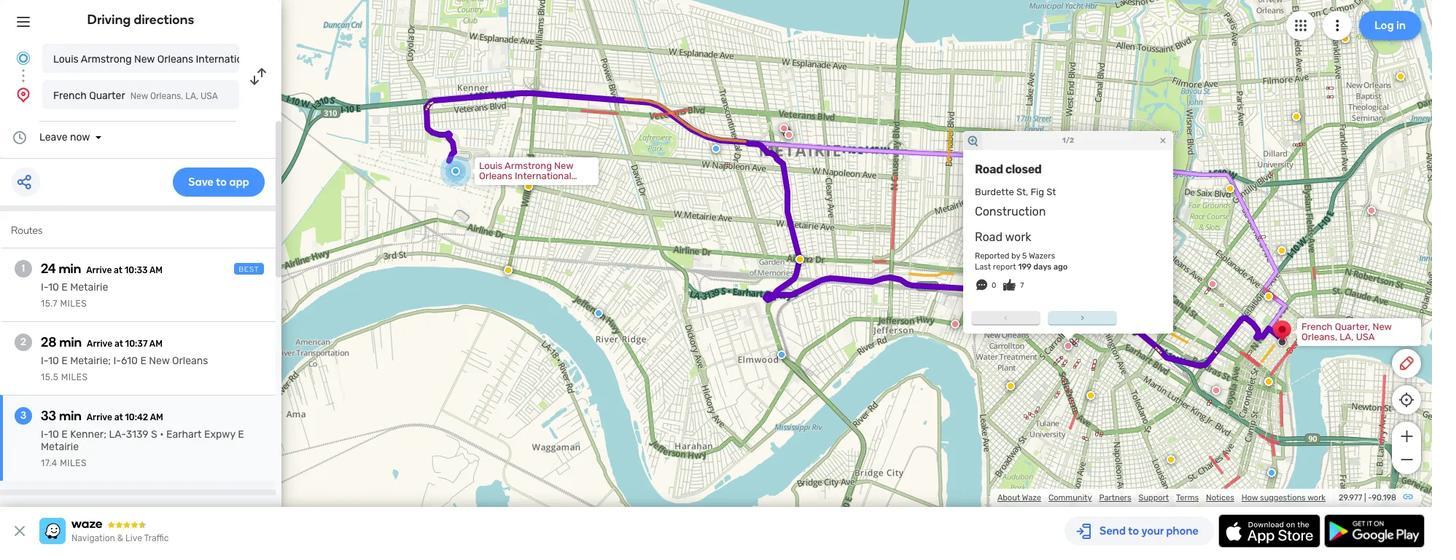 Task type: describe. For each thing, give the bounding box(es) containing it.
road for road closed
[[975, 162, 1003, 176]]

1
[[22, 263, 25, 275]]

about
[[998, 494, 1020, 503]]

reported by 5 wazers last report 199 days ago
[[975, 252, 1068, 272]]

am for 33 min
[[150, 413, 163, 423]]

quarter
[[89, 90, 125, 102]]

2 horizontal spatial road closed image
[[1367, 206, 1376, 215]]

33 min arrive at 10:42 am
[[41, 408, 163, 424]]

orleans inside i-10 e metairie; i-610 e new orleans 15.5 miles
[[172, 355, 208, 368]]

•
[[160, 429, 164, 441]]

i- for 24 min
[[41, 281, 48, 294]]

leave
[[39, 131, 67, 144]]

29.977 | -90.198
[[1339, 494, 1396, 503]]

navigation & live traffic
[[71, 534, 169, 544]]

orleans, for quarter
[[150, 91, 183, 101]]

0 vertical spatial police image
[[712, 144, 720, 153]]

1 vertical spatial road closed image
[[1208, 280, 1217, 289]]

live
[[125, 534, 142, 544]]

24 min arrive at 10:33 am
[[41, 261, 163, 277]]

arrive for 33 min
[[87, 413, 112, 423]]

clock image
[[11, 129, 28, 147]]

st,
[[1016, 187, 1028, 197]]

0 vertical spatial road closed image
[[785, 131, 793, 139]]

st
[[1047, 187, 1056, 197]]

miles inside i-10 e metairie 15.7 miles
[[60, 299, 87, 309]]

i-10 e metairie 15.7 miles
[[41, 281, 108, 309]]

driving
[[87, 12, 131, 28]]

3
[[20, 410, 26, 422]]

1/2
[[1062, 136, 1074, 145]]

s
[[151, 429, 157, 441]]

7
[[1020, 281, 1024, 290]]

2 vertical spatial road closed image
[[1212, 386, 1221, 395]]

e right the expwy
[[238, 429, 244, 441]]

la, for quarter,
[[1340, 332, 1354, 343]]

terms link
[[1176, 494, 1199, 503]]

chevron left image
[[1000, 312, 1012, 324]]

29.977
[[1339, 494, 1362, 503]]

louis armstrong new orleans international airport button
[[42, 44, 292, 73]]

10 for 24
[[48, 281, 59, 294]]

e for 28 min
[[61, 355, 68, 368]]

terms
[[1176, 494, 1199, 503]]

la, for quarter
[[185, 91, 198, 101]]

support link
[[1139, 494, 1169, 503]]

directions
[[134, 12, 194, 28]]

3139
[[126, 429, 149, 441]]

15.5
[[41, 373, 59, 383]]

0 horizontal spatial hazard image
[[1006, 382, 1015, 391]]

notices
[[1206, 494, 1234, 503]]

miles inside i-10 e metairie; i-610 e new orleans 15.5 miles
[[61, 373, 88, 383]]

armstrong
[[81, 53, 132, 66]]

burdette st, fig st
[[975, 187, 1056, 197]]

louis armstrong new orleans international airport
[[53, 53, 292, 66]]

quarter,
[[1335, 322, 1370, 333]]

usa for quarter,
[[1356, 332, 1375, 343]]

orleans, for quarter,
[[1302, 332, 1337, 343]]

last
[[975, 263, 991, 272]]

i- for 28 min
[[41, 355, 48, 368]]

1 horizontal spatial work
[[1308, 494, 1326, 503]]

fig
[[1031, 187, 1044, 197]]

orleans inside button
[[157, 53, 193, 66]]

construction
[[975, 205, 1046, 219]]

international
[[196, 53, 257, 66]]

community link
[[1049, 494, 1092, 503]]

new inside i-10 e metairie; i-610 e new orleans 15.5 miles
[[149, 355, 170, 368]]

new for quarter,
[[1373, 322, 1392, 333]]

earhart
[[166, 429, 202, 441]]

navigation
[[71, 534, 115, 544]]

2 vertical spatial road closed image
[[951, 320, 960, 329]]

i-10 e kenner; la-3139 s • earhart expwy e metairie 17.4 miles
[[41, 429, 244, 469]]

chevron right image
[[1077, 312, 1088, 324]]

10 for 33
[[48, 429, 59, 441]]

&
[[117, 534, 123, 544]]

at for 24 min
[[114, 265, 123, 276]]

5
[[1022, 252, 1027, 261]]

1 horizontal spatial police image
[[777, 351, 786, 360]]

min for 33 min
[[59, 408, 82, 424]]

0
[[992, 281, 996, 290]]

15.7
[[41, 299, 58, 309]]

about waze link
[[998, 494, 1041, 503]]

now
[[70, 131, 90, 144]]

arrive for 24 min
[[86, 265, 112, 276]]

e for 24 min
[[61, 281, 68, 294]]

0 horizontal spatial road closed image
[[780, 124, 788, 133]]

la-
[[109, 429, 126, 441]]

partners
[[1099, 494, 1131, 503]]

miles inside i-10 e kenner; la-3139 s • earhart expwy e metairie 17.4 miles
[[60, 459, 87, 469]]

metairie inside i-10 e kenner; la-3139 s • earhart expwy e metairie 17.4 miles
[[41, 441, 79, 454]]

french quarter, new orleans, la, usa
[[1302, 322, 1392, 343]]

33
[[41, 408, 56, 424]]

burdette
[[975, 187, 1014, 197]]

routes
[[11, 225, 43, 237]]

road closed
[[975, 162, 1042, 176]]

partners link
[[1099, 494, 1131, 503]]

link image
[[1402, 491, 1414, 503]]



Task type: locate. For each thing, give the bounding box(es) containing it.
2 at from the top
[[114, 339, 123, 349]]

la, inside french quarter, new orleans, la, usa
[[1340, 332, 1354, 343]]

usa
[[200, 91, 218, 101], [1356, 332, 1375, 343]]

1 horizontal spatial orleans,
[[1302, 332, 1337, 343]]

closed
[[1005, 162, 1042, 176]]

road
[[975, 162, 1003, 176], [975, 230, 1003, 244]]

1 horizontal spatial usa
[[1356, 332, 1375, 343]]

1 vertical spatial min
[[59, 335, 82, 351]]

at for 28 min
[[114, 339, 123, 349]]

i- inside i-10 e kenner; la-3139 s • earhart expwy e metairie 17.4 miles
[[41, 429, 48, 441]]

2 vertical spatial 10
[[48, 429, 59, 441]]

2 vertical spatial miles
[[60, 459, 87, 469]]

10 inside i-10 e metairie; i-610 e new orleans 15.5 miles
[[48, 355, 59, 368]]

1 vertical spatial police image
[[1267, 469, 1276, 478]]

i- down 33
[[41, 429, 48, 441]]

min for 28 min
[[59, 335, 82, 351]]

10:42
[[125, 413, 148, 423]]

1 vertical spatial police image
[[777, 351, 786, 360]]

1 vertical spatial road
[[975, 230, 1003, 244]]

current location image
[[15, 50, 32, 67]]

pencil image
[[1398, 355, 1415, 373]]

road up burdette
[[975, 162, 1003, 176]]

2 road from the top
[[975, 230, 1003, 244]]

1 road from the top
[[975, 162, 1003, 176]]

metairie
[[70, 281, 108, 294], [41, 441, 79, 454]]

new up french quarter new orleans, la, usa at the left top of page
[[134, 53, 155, 66]]

min for 24 min
[[59, 261, 81, 277]]

1 vertical spatial am
[[149, 339, 163, 349]]

orleans right 610
[[172, 355, 208, 368]]

at inside 24 min arrive at 10:33 am
[[114, 265, 123, 276]]

usa for quarter
[[200, 91, 218, 101]]

28
[[41, 335, 57, 351]]

min
[[59, 261, 81, 277], [59, 335, 82, 351], [59, 408, 82, 424]]

0 horizontal spatial la,
[[185, 91, 198, 101]]

24
[[41, 261, 56, 277]]

orleans down directions
[[157, 53, 193, 66]]

location image
[[15, 86, 32, 104]]

zoom in image
[[1398, 428, 1416, 446]]

orleans, inside french quarter new orleans, la, usa
[[150, 91, 183, 101]]

louis
[[53, 53, 79, 66]]

french for quarter
[[53, 90, 87, 102]]

e
[[61, 281, 68, 294], [61, 355, 68, 368], [140, 355, 146, 368], [61, 429, 68, 441], [238, 429, 244, 441]]

new right 610
[[149, 355, 170, 368]]

0 vertical spatial arrive
[[86, 265, 112, 276]]

wazers
[[1029, 252, 1055, 261]]

road closed image
[[780, 124, 788, 133], [1367, 206, 1376, 215], [951, 320, 960, 329]]

1 vertical spatial at
[[114, 339, 123, 349]]

best
[[239, 265, 260, 274]]

road up reported
[[975, 230, 1003, 244]]

metairie up 17.4 on the bottom left of the page
[[41, 441, 79, 454]]

2 vertical spatial min
[[59, 408, 82, 424]]

0 vertical spatial min
[[59, 261, 81, 277]]

orleans, inside french quarter, new orleans, la, usa
[[1302, 332, 1337, 343]]

1 horizontal spatial hazard image
[[1292, 112, 1301, 121]]

work
[[1005, 230, 1032, 244], [1308, 494, 1326, 503]]

community
[[1049, 494, 1092, 503]]

28 min arrive at 10:37 am
[[41, 335, 163, 351]]

i- up 15.5
[[41, 355, 48, 368]]

road for road work
[[975, 230, 1003, 244]]

e left the kenner;
[[61, 429, 68, 441]]

expwy
[[204, 429, 235, 441]]

1 vertical spatial french
[[1302, 322, 1333, 333]]

0 horizontal spatial work
[[1005, 230, 1032, 244]]

0 horizontal spatial orleans,
[[150, 91, 183, 101]]

airport
[[259, 53, 292, 66]]

new inside french quarter new orleans, la, usa
[[130, 91, 148, 101]]

am right the 10:33 at top left
[[150, 265, 163, 276]]

report
[[993, 263, 1016, 272]]

new inside french quarter, new orleans, la, usa
[[1373, 322, 1392, 333]]

arrive up i-10 e metairie 15.7 miles
[[86, 265, 112, 276]]

10 inside i-10 e kenner; la-3139 s • earhart expwy e metairie 17.4 miles
[[48, 429, 59, 441]]

miles right 15.7
[[60, 299, 87, 309]]

metairie;
[[70, 355, 111, 368]]

la, inside french quarter new orleans, la, usa
[[185, 91, 198, 101]]

10 inside i-10 e metairie 15.7 miles
[[48, 281, 59, 294]]

2 vertical spatial arrive
[[87, 413, 112, 423]]

0 vertical spatial 10
[[48, 281, 59, 294]]

at inside 28 min arrive at 10:37 am
[[114, 339, 123, 349]]

usa inside french quarter new orleans, la, usa
[[200, 91, 218, 101]]

0 vertical spatial usa
[[200, 91, 218, 101]]

199
[[1018, 263, 1032, 272]]

2
[[20, 336, 26, 349]]

1 vertical spatial road closed image
[[1367, 206, 1376, 215]]

10 up 15.5
[[48, 355, 59, 368]]

0 vertical spatial miles
[[60, 299, 87, 309]]

road work
[[975, 230, 1032, 244]]

at left the 10:33 at top left
[[114, 265, 123, 276]]

0 vertical spatial hazard image
[[1292, 112, 1301, 121]]

ago
[[1053, 263, 1068, 272]]

e right 610
[[140, 355, 146, 368]]

new for armstrong
[[134, 53, 155, 66]]

1 vertical spatial work
[[1308, 494, 1326, 503]]

at for 33 min
[[114, 413, 123, 423]]

1 vertical spatial metairie
[[41, 441, 79, 454]]

0 horizontal spatial french
[[53, 90, 87, 102]]

i- inside i-10 e metairie 15.7 miles
[[41, 281, 48, 294]]

at left 10:37
[[114, 339, 123, 349]]

new right quarter,
[[1373, 322, 1392, 333]]

0 horizontal spatial police image
[[594, 309, 603, 318]]

|
[[1364, 494, 1366, 503]]

am right 10:37
[[149, 339, 163, 349]]

1 horizontal spatial la,
[[1340, 332, 1354, 343]]

arrive
[[86, 265, 112, 276], [87, 339, 112, 349], [87, 413, 112, 423]]

10 down 33
[[48, 429, 59, 441]]

orleans
[[157, 53, 193, 66], [172, 355, 208, 368]]

1 10 from the top
[[48, 281, 59, 294]]

usa inside french quarter, new orleans, la, usa
[[1356, 332, 1375, 343]]

1 vertical spatial 10
[[48, 355, 59, 368]]

2 vertical spatial at
[[114, 413, 123, 423]]

90.198
[[1372, 494, 1396, 503]]

i- up 15.7
[[41, 281, 48, 294]]

notices link
[[1206, 494, 1234, 503]]

1 vertical spatial usa
[[1356, 332, 1375, 343]]

am
[[150, 265, 163, 276], [149, 339, 163, 349], [150, 413, 163, 423]]

e left metairie;
[[61, 355, 68, 368]]

traffic
[[144, 534, 169, 544]]

at
[[114, 265, 123, 276], [114, 339, 123, 349], [114, 413, 123, 423]]

metairie down 24 min arrive at 10:33 am at the top
[[70, 281, 108, 294]]

0 vertical spatial road
[[975, 162, 1003, 176]]

×
[[1160, 133, 1166, 147]]

2 vertical spatial am
[[150, 413, 163, 423]]

-
[[1368, 494, 1372, 503]]

0 vertical spatial orleans,
[[150, 91, 183, 101]]

am for 28 min
[[149, 339, 163, 349]]

1 at from the top
[[114, 265, 123, 276]]

1 vertical spatial hazard image
[[1006, 382, 1015, 391]]

10 for 28
[[48, 355, 59, 368]]

zoom out image
[[1398, 451, 1416, 469]]

e down 24 min arrive at 10:33 am at the top
[[61, 281, 68, 294]]

610
[[121, 355, 138, 368]]

10
[[48, 281, 59, 294], [48, 355, 59, 368], [48, 429, 59, 441]]

1 vertical spatial arrive
[[87, 339, 112, 349]]

0 horizontal spatial police image
[[712, 144, 720, 153]]

hazard image
[[1396, 72, 1405, 81], [524, 182, 533, 191], [1226, 184, 1235, 193], [1278, 246, 1286, 255], [796, 255, 804, 264], [504, 266, 513, 275], [1264, 292, 1273, 301], [1264, 378, 1273, 386], [1087, 392, 1095, 400], [1167, 456, 1175, 465]]

support
[[1139, 494, 1169, 503]]

french
[[53, 90, 87, 102], [1302, 322, 1333, 333]]

min right 33
[[59, 408, 82, 424]]

min right 24
[[59, 261, 81, 277]]

la,
[[185, 91, 198, 101], [1340, 332, 1354, 343]]

miles down metairie;
[[61, 373, 88, 383]]

work up by at top
[[1005, 230, 1032, 244]]

arrive up the kenner;
[[87, 413, 112, 423]]

× link
[[1157, 133, 1170, 147]]

at up la-
[[114, 413, 123, 423]]

x image
[[11, 523, 28, 540]]

1 horizontal spatial road closed image
[[951, 320, 960, 329]]

0 vertical spatial french
[[53, 90, 87, 102]]

e inside i-10 e metairie 15.7 miles
[[61, 281, 68, 294]]

i-
[[41, 281, 48, 294], [41, 355, 48, 368], [113, 355, 121, 368], [41, 429, 48, 441]]

how suggestions work link
[[1242, 494, 1326, 503]]

driving directions
[[87, 12, 194, 28]]

3 10 from the top
[[48, 429, 59, 441]]

work right 'suggestions'
[[1308, 494, 1326, 503]]

at inside 33 min arrive at 10:42 am
[[114, 413, 123, 423]]

about waze community partners support terms notices how suggestions work
[[998, 494, 1326, 503]]

10:37
[[125, 339, 148, 349]]

road closed image
[[785, 131, 793, 139], [1208, 280, 1217, 289], [1212, 386, 1221, 395]]

arrive inside 24 min arrive at 10:33 am
[[86, 265, 112, 276]]

miles right 17.4 on the bottom left of the page
[[60, 459, 87, 469]]

french left quarter,
[[1302, 322, 1333, 333]]

new for quarter
[[130, 91, 148, 101]]

suggestions
[[1260, 494, 1306, 503]]

police image
[[712, 144, 720, 153], [777, 351, 786, 360]]

by
[[1011, 252, 1020, 261]]

1 vertical spatial la,
[[1340, 332, 1354, 343]]

0 vertical spatial metairie
[[70, 281, 108, 294]]

arrive up metairie;
[[87, 339, 112, 349]]

am up the s
[[150, 413, 163, 423]]

french for quarter,
[[1302, 322, 1333, 333]]

am inside 33 min arrive at 10:42 am
[[150, 413, 163, 423]]

1 vertical spatial miles
[[61, 373, 88, 383]]

0 vertical spatial road closed image
[[780, 124, 788, 133]]

17.4
[[41, 459, 57, 469]]

0 vertical spatial la,
[[185, 91, 198, 101]]

e for 33 min
[[61, 429, 68, 441]]

hazard image
[[1292, 112, 1301, 121], [1006, 382, 1015, 391]]

2 10 from the top
[[48, 355, 59, 368]]

i-10 e metairie; i-610 e new orleans 15.5 miles
[[41, 355, 208, 383]]

new
[[134, 53, 155, 66], [130, 91, 148, 101], [1373, 322, 1392, 333], [149, 355, 170, 368]]

0 vertical spatial at
[[114, 265, 123, 276]]

days
[[1034, 263, 1052, 272]]

am inside 28 min arrive at 10:37 am
[[149, 339, 163, 349]]

how
[[1242, 494, 1258, 503]]

i- for 33 min
[[41, 429, 48, 441]]

kenner;
[[70, 429, 106, 441]]

0 horizontal spatial usa
[[200, 91, 218, 101]]

0 vertical spatial police image
[[594, 309, 603, 318]]

i- down 28 min arrive at 10:37 am at left bottom
[[113, 355, 121, 368]]

min right 28
[[59, 335, 82, 351]]

leave now
[[39, 131, 90, 144]]

reported
[[975, 252, 1010, 261]]

new right quarter
[[130, 91, 148, 101]]

am for 24 min
[[150, 265, 163, 276]]

1 vertical spatial orleans
[[172, 355, 208, 368]]

french inside french quarter, new orleans, la, usa
[[1302, 322, 1333, 333]]

am inside 24 min arrive at 10:33 am
[[150, 265, 163, 276]]

waze
[[1022, 494, 1041, 503]]

arrive inside 33 min arrive at 10:42 am
[[87, 413, 112, 423]]

1 horizontal spatial french
[[1302, 322, 1333, 333]]

arrive for 28 min
[[87, 339, 112, 349]]

metairie inside i-10 e metairie 15.7 miles
[[70, 281, 108, 294]]

0 vertical spatial work
[[1005, 230, 1032, 244]]

new inside button
[[134, 53, 155, 66]]

police image
[[594, 309, 603, 318], [1267, 469, 1276, 478]]

10 up 15.7
[[48, 281, 59, 294]]

3 at from the top
[[114, 413, 123, 423]]

0 vertical spatial am
[[150, 265, 163, 276]]

french quarter new orleans, la, usa
[[53, 90, 218, 102]]

0 vertical spatial orleans
[[157, 53, 193, 66]]

french down louis at the top left
[[53, 90, 87, 102]]

1 vertical spatial orleans,
[[1302, 332, 1337, 343]]

10:33
[[125, 265, 148, 276]]

1 horizontal spatial police image
[[1267, 469, 1276, 478]]

arrive inside 28 min arrive at 10:37 am
[[87, 339, 112, 349]]



Task type: vqa. For each thing, say whether or not it's contained in the screenshot.
French Quarter, New Orleans, LA, USA
yes



